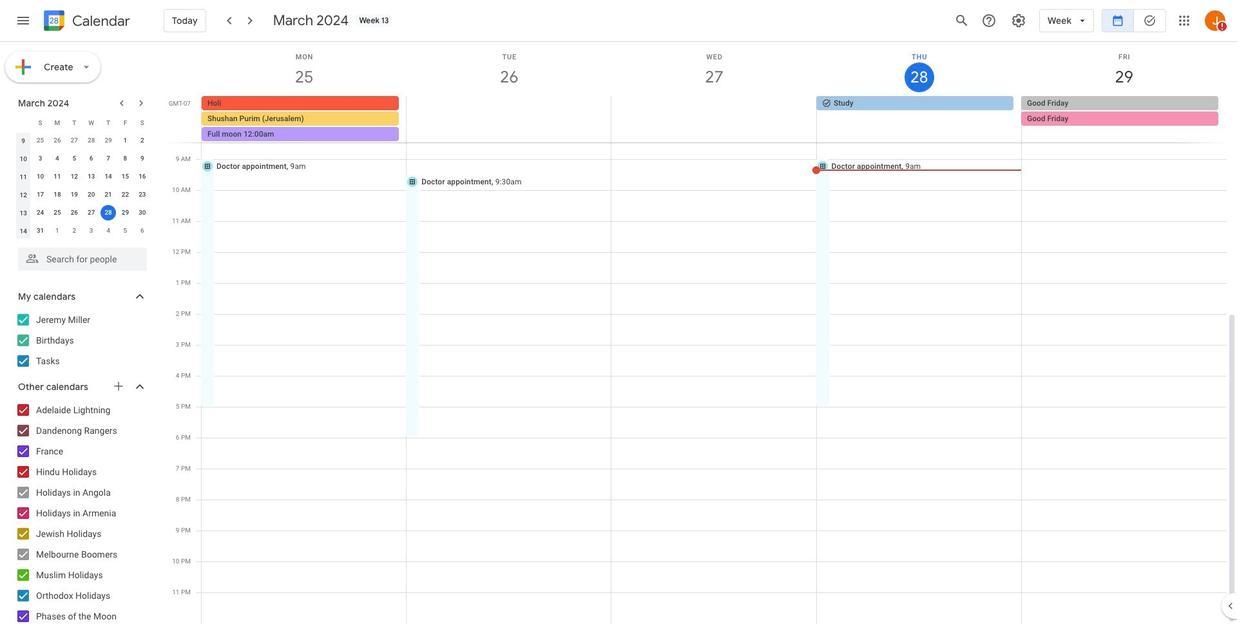 Task type: vqa. For each thing, say whether or not it's contained in the screenshot.
'row group' within March 2024 grid
yes



Task type: describe. For each thing, give the bounding box(es) containing it.
april 1 element
[[50, 223, 65, 239]]

16 element
[[135, 169, 150, 184]]

cell inside march 2024 grid
[[100, 204, 117, 222]]

april 4 element
[[101, 223, 116, 239]]

february 29 element
[[101, 133, 116, 148]]

19 element
[[67, 187, 82, 202]]

Search for people text field
[[26, 248, 139, 271]]

13 element
[[84, 169, 99, 184]]

1 element
[[118, 133, 133, 148]]

2 element
[[135, 133, 150, 148]]

4 element
[[50, 151, 65, 166]]

29 element
[[118, 205, 133, 220]]

23 element
[[135, 187, 150, 202]]

february 26 element
[[50, 133, 65, 148]]

main drawer image
[[15, 13, 31, 28]]

18 element
[[50, 187, 65, 202]]

28, today element
[[101, 205, 116, 220]]

heading inside 'calendar' element
[[70, 13, 130, 29]]

20 element
[[84, 187, 99, 202]]

other calendars list
[[3, 400, 160, 624]]

february 27 element
[[67, 133, 82, 148]]

27 element
[[84, 205, 99, 220]]

row group inside march 2024 grid
[[15, 132, 151, 240]]

april 2 element
[[67, 223, 82, 239]]

14 element
[[101, 169, 116, 184]]

my calendars list
[[3, 309, 160, 371]]



Task type: locate. For each thing, give the bounding box(es) containing it.
8 element
[[118, 151, 133, 166]]

7 element
[[101, 151, 116, 166]]

15 element
[[118, 169, 133, 184]]

april 3 element
[[84, 223, 99, 239]]

22 element
[[118, 187, 133, 202]]

calendar element
[[41, 8, 130, 36]]

heading
[[70, 13, 130, 29]]

settings menu image
[[1011, 13, 1027, 28]]

add other calendars image
[[112, 380, 125, 393]]

column header inside march 2024 grid
[[15, 113, 32, 132]]

24 element
[[33, 205, 48, 220]]

april 6 element
[[135, 223, 150, 239]]

30 element
[[135, 205, 150, 220]]

6 element
[[84, 151, 99, 166]]

11 element
[[50, 169, 65, 184]]

5 element
[[67, 151, 82, 166]]

26 element
[[67, 205, 82, 220]]

grid
[[165, 42, 1238, 624]]

None search field
[[0, 242, 160, 271]]

april 5 element
[[118, 223, 133, 239]]

march 2024 grid
[[12, 113, 151, 240]]

31 element
[[33, 223, 48, 239]]

row
[[196, 96, 1238, 142], [15, 113, 151, 132], [15, 132, 151, 150], [15, 150, 151, 168], [15, 168, 151, 186], [15, 186, 151, 204], [15, 204, 151, 222], [15, 222, 151, 240]]

3 element
[[33, 151, 48, 166]]

column header
[[15, 113, 32, 132]]

21 element
[[101, 187, 116, 202]]

9 element
[[135, 151, 150, 166]]

february 28 element
[[84, 133, 99, 148]]

12 element
[[67, 169, 82, 184]]

10 element
[[33, 169, 48, 184]]

february 25 element
[[33, 133, 48, 148]]

25 element
[[50, 205, 65, 220]]

17 element
[[33, 187, 48, 202]]

row group
[[15, 132, 151, 240]]

cell
[[202, 96, 407, 142], [407, 96, 612, 142], [612, 96, 817, 142], [1022, 96, 1227, 142], [100, 204, 117, 222]]



